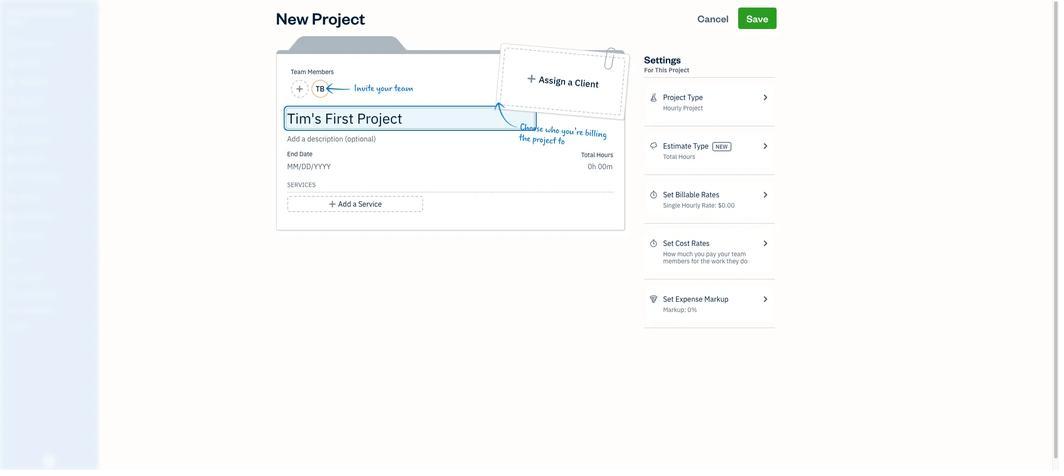 Task type: describe. For each thing, give the bounding box(es) containing it.
projects image
[[650, 92, 658, 103]]

1 horizontal spatial total
[[663, 153, 677, 161]]

members
[[663, 257, 690, 265]]

0 vertical spatial hourly
[[663, 104, 682, 112]]

choose
[[519, 122, 544, 135]]

a for assign
[[567, 76, 573, 88]]

single hourly rate : $0.00
[[663, 202, 735, 210]]

enterprises
[[40, 8, 74, 17]]

new project
[[276, 8, 365, 29]]

how
[[663, 250, 676, 258]]

owner
[[7, 18, 25, 25]]

project
[[532, 134, 556, 147]]

do
[[740, 257, 748, 265]]

Hourly Budget text field
[[588, 162, 613, 171]]

set expense markup
[[663, 295, 729, 304]]

0 horizontal spatial total hours
[[581, 151, 613, 159]]

add team member image
[[296, 84, 304, 94]]

to
[[557, 136, 565, 147]]

end date
[[287, 150, 313, 158]]

expenses image
[[650, 294, 658, 305]]

:
[[715, 202, 717, 210]]

project inside the settings for this project
[[669, 66, 689, 74]]

set billable rates
[[663, 190, 719, 199]]

chevronright image for project type
[[761, 92, 769, 103]]

bank
[[7, 307, 20, 314]]

0 vertical spatial members
[[308, 68, 334, 76]]

0 vertical spatial services
[[287, 181, 316, 189]]

bank connections
[[7, 307, 52, 314]]

add
[[338, 200, 351, 209]]

markup: 0%
[[663, 306, 697, 314]]

$0.00
[[718, 202, 735, 210]]

invoice image
[[6, 97, 17, 106]]

Project Name text field
[[287, 109, 533, 127]]

project image
[[6, 155, 17, 164]]

1 vertical spatial hourly
[[682, 202, 700, 210]]

invite
[[354, 84, 374, 94]]

date
[[299, 150, 313, 158]]

rate
[[702, 202, 715, 210]]

dashboard image
[[6, 40, 17, 49]]

set cost rates
[[663, 239, 710, 248]]

expense
[[675, 295, 703, 304]]

cancel button
[[689, 8, 737, 29]]

invite your team
[[354, 84, 413, 94]]

service
[[358, 200, 382, 209]]

team inside main element
[[7, 273, 21, 281]]

expense image
[[6, 136, 17, 145]]

team members inside main element
[[7, 273, 46, 281]]

single
[[663, 202, 680, 210]]

add a service
[[338, 200, 382, 209]]

billable
[[675, 190, 700, 199]]

chevronright image for set cost rates
[[761, 238, 769, 249]]

much
[[677, 250, 693, 258]]

chevronright image for set billable rates
[[761, 189, 769, 200]]

a for add
[[353, 200, 357, 209]]

Project Description text field
[[287, 134, 533, 144]]

chevronright image for estimate type
[[761, 141, 769, 151]]

money image
[[6, 193, 17, 202]]

end
[[287, 150, 298, 158]]

they
[[727, 257, 739, 265]]

new
[[276, 8, 309, 29]]

items and services link
[[2, 286, 96, 302]]

and
[[22, 290, 31, 297]]

choose who you're billing the project to
[[518, 122, 607, 147]]

new
[[716, 143, 728, 150]]

you're
[[561, 126, 583, 138]]

services inside items and services link
[[32, 290, 54, 297]]

the inside choose who you're billing the project to
[[518, 133, 531, 144]]

0 vertical spatial team
[[394, 84, 413, 94]]



Task type: locate. For each thing, give the bounding box(es) containing it.
a left client
[[567, 76, 573, 88]]

0 vertical spatial chevronright image
[[761, 92, 769, 103]]

1 timetracking image from the top
[[650, 189, 658, 200]]

for
[[691, 257, 699, 265]]

hourly down set billable rates
[[682, 202, 700, 210]]

1 vertical spatial type
[[693, 142, 709, 151]]

project type
[[663, 93, 703, 102]]

estimates image
[[650, 141, 658, 151]]

type up 'hourly project'
[[687, 93, 703, 102]]

team
[[394, 84, 413, 94], [732, 250, 746, 258]]

assign a client button
[[499, 47, 625, 116]]

0 horizontal spatial total
[[581, 151, 595, 159]]

0 horizontal spatial team
[[7, 273, 21, 281]]

2 chevronright image from the top
[[761, 238, 769, 249]]

0 vertical spatial chevronright image
[[761, 189, 769, 200]]

2 vertical spatial chevronright image
[[761, 294, 769, 305]]

1 horizontal spatial a
[[567, 76, 573, 88]]

client
[[574, 77, 599, 90]]

plus image inside add a service button
[[328, 199, 337, 210]]

1 vertical spatial chevronright image
[[761, 238, 769, 249]]

set for set expense markup
[[663, 295, 674, 304]]

chart image
[[6, 213, 17, 222]]

save button
[[738, 8, 776, 29]]

the right for
[[701, 257, 710, 265]]

items and services
[[7, 290, 54, 297]]

plus image left assign
[[526, 74, 537, 84]]

0 horizontal spatial a
[[353, 200, 357, 209]]

how much you pay your team members for the work they do
[[663, 250, 748, 265]]

3 chevronright image from the top
[[761, 294, 769, 305]]

0 vertical spatial team
[[291, 68, 306, 76]]

settings up the this
[[644, 53, 681, 66]]

your right invite
[[376, 84, 392, 94]]

0%
[[688, 306, 697, 314]]

plus image
[[526, 74, 537, 84], [328, 199, 337, 210]]

members inside main element
[[22, 273, 46, 281]]

1 vertical spatial timetracking image
[[650, 238, 658, 249]]

payment image
[[6, 117, 17, 126]]

estimate
[[663, 142, 691, 151]]

team members link
[[2, 269, 96, 285]]

type for project type
[[687, 93, 703, 102]]

the inside how much you pay your team members for the work they do
[[701, 257, 710, 265]]

cost
[[675, 239, 690, 248]]

hourly
[[663, 104, 682, 112], [682, 202, 700, 210]]

your
[[376, 84, 392, 94], [718, 250, 730, 258]]

hours up 'hourly budget' text box
[[597, 151, 613, 159]]

0 horizontal spatial your
[[376, 84, 392, 94]]

0 vertical spatial set
[[663, 190, 674, 199]]

pay
[[706, 250, 716, 258]]

services
[[287, 181, 316, 189], [32, 290, 54, 297]]

1 horizontal spatial hours
[[679, 153, 695, 161]]

rates for set cost rates
[[691, 239, 710, 248]]

project
[[312, 8, 365, 29], [669, 66, 689, 74], [663, 93, 686, 102], [683, 104, 703, 112]]

hourly project
[[663, 104, 703, 112]]

who
[[545, 125, 560, 136]]

chevronright image
[[761, 189, 769, 200], [761, 238, 769, 249], [761, 294, 769, 305]]

settings link
[[2, 319, 96, 335]]

team members
[[291, 68, 334, 76], [7, 273, 46, 281]]

1 horizontal spatial team
[[291, 68, 306, 76]]

1 horizontal spatial plus image
[[526, 74, 537, 84]]

team up items
[[7, 273, 21, 281]]

set
[[663, 190, 674, 199], [663, 239, 674, 248], [663, 295, 674, 304]]

graveyard enterprises owner
[[7, 8, 74, 25]]

timetracking image for set cost rates
[[650, 238, 658, 249]]

settings inside the settings for this project
[[644, 53, 681, 66]]

0 horizontal spatial team members
[[7, 273, 46, 281]]

1 vertical spatial plus image
[[328, 199, 337, 210]]

timetracking image
[[650, 189, 658, 200], [650, 238, 658, 249]]

timetracking image left "billable"
[[650, 189, 658, 200]]

client image
[[6, 59, 17, 68]]

the
[[518, 133, 531, 144], [701, 257, 710, 265]]

apps link
[[2, 253, 96, 269]]

you
[[694, 250, 705, 258]]

2 timetracking image from the top
[[650, 238, 658, 249]]

0 vertical spatial the
[[518, 133, 531, 144]]

members up items and services
[[22, 273, 46, 281]]

0 horizontal spatial members
[[22, 273, 46, 281]]

a right add
[[353, 200, 357, 209]]

total down 'estimate'
[[663, 153, 677, 161]]

total hours
[[581, 151, 613, 159], [663, 153, 695, 161]]

rates
[[701, 190, 719, 199], [691, 239, 710, 248]]

estimate image
[[6, 78, 17, 87]]

team
[[291, 68, 306, 76], [7, 273, 21, 281]]

settings for this project
[[644, 53, 689, 74]]

plus image inside assign a client button
[[526, 74, 537, 84]]

settings down "bank"
[[7, 323, 27, 330]]

1 horizontal spatial team members
[[291, 68, 334, 76]]

main element
[[0, 0, 121, 471]]

0 vertical spatial your
[[376, 84, 392, 94]]

set for set billable rates
[[663, 190, 674, 199]]

work
[[711, 257, 725, 265]]

1 horizontal spatial the
[[701, 257, 710, 265]]

team up add team member icon
[[291, 68, 306, 76]]

1 horizontal spatial your
[[718, 250, 730, 258]]

services right and
[[32, 290, 54, 297]]

set up single
[[663, 190, 674, 199]]

team members up tb
[[291, 68, 334, 76]]

timetracking image left cost
[[650, 238, 658, 249]]

team members up and
[[7, 273, 46, 281]]

hours down estimate type
[[679, 153, 695, 161]]

1 horizontal spatial total hours
[[663, 153, 695, 161]]

for
[[644, 66, 654, 74]]

team up project name text field
[[394, 84, 413, 94]]

0 horizontal spatial hours
[[597, 151, 613, 159]]

total hours down 'estimate'
[[663, 153, 695, 161]]

1 vertical spatial members
[[22, 273, 46, 281]]

your inside how much you pay your team members for the work they do
[[718, 250, 730, 258]]

0 horizontal spatial services
[[32, 290, 54, 297]]

0 horizontal spatial the
[[518, 133, 531, 144]]

services down end date
[[287, 181, 316, 189]]

save
[[746, 12, 768, 25]]

1 vertical spatial set
[[663, 239, 674, 248]]

1 vertical spatial rates
[[691, 239, 710, 248]]

0 vertical spatial a
[[567, 76, 573, 88]]

team right work
[[732, 250, 746, 258]]

1 chevronright image from the top
[[761, 189, 769, 200]]

type for estimate type
[[693, 142, 709, 151]]

report image
[[6, 232, 17, 241]]

1 horizontal spatial team
[[732, 250, 746, 258]]

type
[[687, 93, 703, 102], [693, 142, 709, 151]]

1 vertical spatial team
[[732, 250, 746, 258]]

items
[[7, 290, 21, 297]]

rates up you
[[691, 239, 710, 248]]

End date in  format text field
[[287, 162, 396, 171]]

1 horizontal spatial settings
[[644, 53, 681, 66]]

1 vertical spatial your
[[718, 250, 730, 258]]

settings for settings for this project
[[644, 53, 681, 66]]

1 vertical spatial settings
[[7, 323, 27, 330]]

0 horizontal spatial settings
[[7, 323, 27, 330]]

your right pay
[[718, 250, 730, 258]]

set up markup:
[[663, 295, 674, 304]]

apps
[[7, 257, 20, 264]]

timer image
[[6, 174, 17, 183]]

graveyard
[[7, 8, 38, 17]]

settings inside main element
[[7, 323, 27, 330]]

markup:
[[663, 306, 686, 314]]

0 vertical spatial timetracking image
[[650, 189, 658, 200]]

tb
[[316, 84, 325, 93]]

freshbooks image
[[42, 456, 56, 467]]

assign
[[538, 74, 566, 87]]

2 set from the top
[[663, 239, 674, 248]]

billing
[[585, 128, 607, 140]]

members up tb
[[308, 68, 334, 76]]

0 horizontal spatial plus image
[[328, 199, 337, 210]]

1 vertical spatial the
[[701, 257, 710, 265]]

the left project
[[518, 133, 531, 144]]

1 vertical spatial chevronright image
[[761, 141, 769, 151]]

0 vertical spatial team members
[[291, 68, 334, 76]]

1 vertical spatial team
[[7, 273, 21, 281]]

type left new
[[693, 142, 709, 151]]

estimate type
[[663, 142, 709, 151]]

timetracking image for set billable rates
[[650, 189, 658, 200]]

chevronright image for set expense markup
[[761, 294, 769, 305]]

cancel
[[697, 12, 729, 25]]

2 vertical spatial set
[[663, 295, 674, 304]]

rates for set billable rates
[[701, 190, 719, 199]]

add a service button
[[287, 196, 423, 212]]

plus image left add
[[328, 199, 337, 210]]

a
[[567, 76, 573, 88], [353, 200, 357, 209]]

1 vertical spatial services
[[32, 290, 54, 297]]

0 vertical spatial plus image
[[526, 74, 537, 84]]

1 set from the top
[[663, 190, 674, 199]]

3 set from the top
[[663, 295, 674, 304]]

total hours up 'hourly budget' text box
[[581, 151, 613, 159]]

settings
[[644, 53, 681, 66], [7, 323, 27, 330]]

1 chevronright image from the top
[[761, 92, 769, 103]]

plus image for assign
[[526, 74, 537, 84]]

members
[[308, 68, 334, 76], [22, 273, 46, 281]]

0 vertical spatial settings
[[644, 53, 681, 66]]

connections
[[21, 307, 52, 314]]

1 horizontal spatial members
[[308, 68, 334, 76]]

bank connections link
[[2, 303, 96, 318]]

a inside assign a client
[[567, 76, 573, 88]]

set for set cost rates
[[663, 239, 674, 248]]

plus image for add
[[328, 199, 337, 210]]

markup
[[704, 295, 729, 304]]

0 vertical spatial rates
[[701, 190, 719, 199]]

rates up "rate" at the right top
[[701, 190, 719, 199]]

0 horizontal spatial team
[[394, 84, 413, 94]]

team inside how much you pay your team members for the work they do
[[732, 250, 746, 258]]

1 horizontal spatial services
[[287, 181, 316, 189]]

2 chevronright image from the top
[[761, 141, 769, 151]]

hourly down project type
[[663, 104, 682, 112]]

1 vertical spatial a
[[353, 200, 357, 209]]

assign a client
[[538, 74, 599, 90]]

total
[[581, 151, 595, 159], [663, 153, 677, 161]]

settings for settings
[[7, 323, 27, 330]]

hours
[[597, 151, 613, 159], [679, 153, 695, 161]]

this
[[655, 66, 667, 74]]

1 vertical spatial team members
[[7, 273, 46, 281]]

total up 'hourly budget' text box
[[581, 151, 595, 159]]

chevronright image
[[761, 92, 769, 103], [761, 141, 769, 151]]

0 vertical spatial type
[[687, 93, 703, 102]]

set up how
[[663, 239, 674, 248]]



Task type: vqa. For each thing, say whether or not it's contained in the screenshot.
left the Team Members
yes



